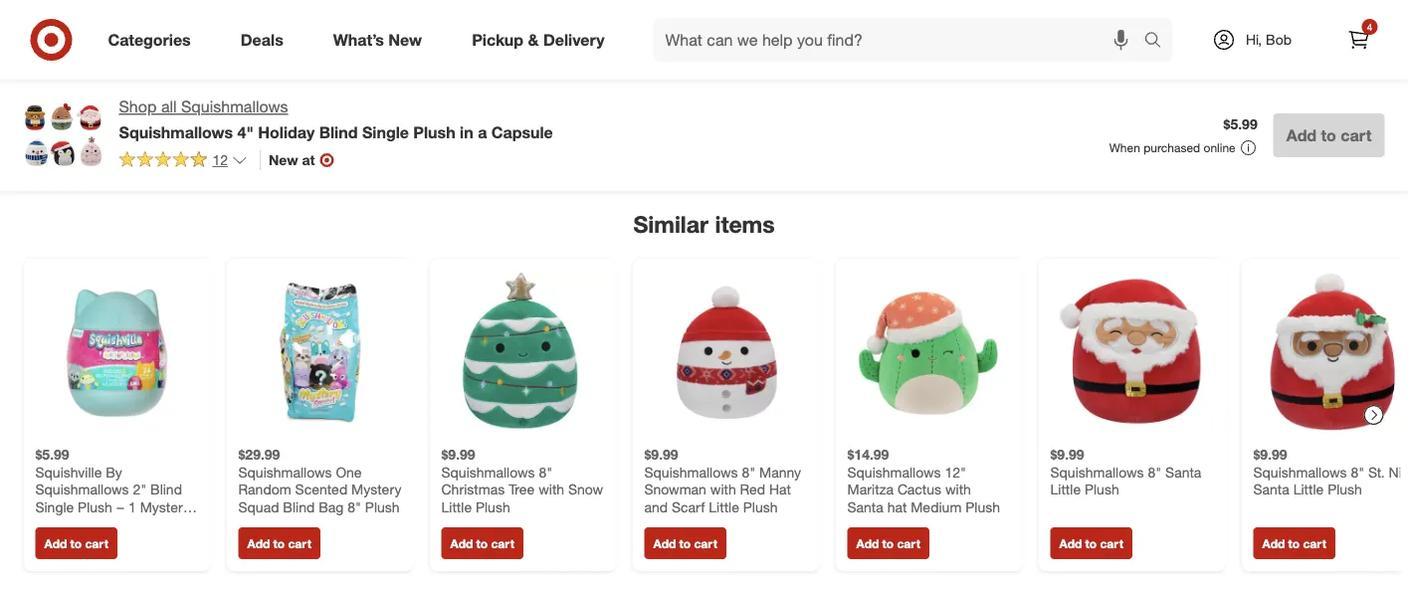 Task type: locate. For each thing, give the bounding box(es) containing it.
0 horizontal spatial with
[[539, 481, 564, 498]]

capsule right a
[[491, 122, 553, 142]]

1 vertical spatial santa
[[848, 498, 884, 516]]

mystery
[[351, 481, 402, 498], [140, 498, 190, 516]]

cart
[[1341, 125, 1372, 145], [85, 536, 108, 551], [288, 536, 311, 551], [491, 536, 514, 551], [694, 536, 718, 551], [897, 536, 921, 551], [1100, 536, 1124, 551], [1303, 536, 1327, 551]]

delivery
[[543, 30, 605, 49]]

plush inside $9.99 squishmallows 8" santa little plush
[[1085, 481, 1119, 498]]

3 with from the left
[[946, 481, 971, 498]]

blind
[[319, 122, 358, 142], [150, 481, 182, 498], [283, 498, 315, 516]]

in left '–'
[[74, 516, 85, 533]]

1 vertical spatial in
[[74, 516, 85, 533]]

scented
[[295, 481, 348, 498]]

8" for santa
[[1148, 463, 1162, 481]]

cart down $9.99 squishmallows 8" santa little plush
[[1100, 536, 1124, 551]]

similar
[[633, 210, 709, 238]]

squishmallows one random scented mystery squad blind bag 8" plush image
[[238, 271, 402, 434]]

capsule left (1
[[88, 516, 140, 533]]

4
[[1367, 20, 1373, 33]]

0 horizontal spatial $5.99
[[35, 446, 69, 463]]

blind left bag
[[283, 498, 315, 516]]

maritza
[[848, 481, 894, 498]]

$5.99 left by
[[35, 446, 69, 463]]

squishmallows inside $9.99 squishmallows 8" st. nic
[[1254, 463, 1347, 481]]

0 vertical spatial santa
[[1166, 463, 1202, 481]]

capsule
[[491, 122, 553, 142], [88, 516, 140, 533]]

plush inside $29.99 squishmallows one random scented mystery squad blind bag 8" plush
[[365, 498, 400, 516]]

with
[[539, 481, 564, 498], [710, 481, 736, 498], [946, 481, 971, 498]]

mystery right 1
[[140, 498, 190, 516]]

single
[[362, 122, 409, 142], [35, 498, 74, 516]]

with inside $9.99 squishmallows 8" manny snowman with red hat and scarf little plush
[[710, 481, 736, 498]]

4 $9.99 from the left
[[1254, 446, 1288, 463]]

8" inside $9.99 squishmallows 8" santa little plush
[[1148, 463, 1162, 481]]

with inside $9.99 squishmallows 8" christmas tree with snow little plush
[[539, 481, 564, 498]]

$29.99
[[238, 446, 280, 463]]

0 horizontal spatial little
[[441, 498, 472, 516]]

2 $9.99 from the left
[[644, 446, 678, 463]]

pickup & delivery
[[472, 30, 605, 49]]

$5.99 up online
[[1224, 116, 1258, 133]]

hat
[[888, 498, 907, 516]]

1 vertical spatial $5.99
[[35, 446, 69, 463]]

add
[[1287, 125, 1317, 145], [44, 536, 67, 551], [247, 536, 270, 551], [450, 536, 473, 551], [653, 536, 676, 551], [857, 536, 879, 551], [1060, 536, 1082, 551], [1263, 536, 1285, 551]]

add to cart for $5.99 squishville by squishmallows 2" blind single plush – 1 mystery plush in capsule (1 ct)
[[44, 536, 108, 551]]

add to cart for $9.99 squishmallows 8" christmas tree with snow little plush
[[450, 536, 514, 551]]

1 horizontal spatial single
[[362, 122, 409, 142]]

plush inside $9.99 squishmallows 8" christmas tree with snow little plush
[[476, 498, 510, 516]]

in inside shop all squishmallows squishmallows 4" holiday blind single plush in a capsule
[[460, 122, 474, 142]]

12
[[213, 151, 228, 169]]

tree
[[509, 481, 535, 498]]

What can we help you find? suggestions appear below search field
[[653, 18, 1149, 62]]

squishmallows inside $9.99 squishmallows 8" santa little plush
[[1051, 463, 1144, 481]]

cart down 'scented'
[[288, 536, 311, 551]]

$9.99 for squishmallows 8" christmas tree with snow little plush
[[441, 446, 475, 463]]

2 horizontal spatial blind
[[319, 122, 358, 142]]

1 vertical spatial new
[[269, 151, 298, 169]]

santa
[[1166, 463, 1202, 481], [848, 498, 884, 516]]

new left at at the top of page
[[269, 151, 298, 169]]

squishmallows inside $14.99 squishmallows 12" maritza cactus with santa hat medium plush
[[848, 463, 941, 481]]

0 vertical spatial new
[[389, 30, 422, 49]]

to
[[1321, 125, 1337, 145], [70, 536, 82, 551], [273, 536, 285, 551], [476, 536, 488, 551], [679, 536, 691, 551], [882, 536, 894, 551], [1086, 536, 1097, 551], [1289, 536, 1300, 551]]

8" inside $9.99 squishmallows 8" christmas tree with snow little plush
[[539, 463, 553, 481]]

0 horizontal spatial santa
[[848, 498, 884, 516]]

8" inside $9.99 squishmallows 8" st. nic
[[1351, 463, 1365, 481]]

blind right 'holiday'
[[319, 122, 358, 142]]

single down what's new link
[[362, 122, 409, 142]]

1 horizontal spatial new
[[389, 30, 422, 49]]

image of squishmallows 4" holiday blind single plush in a capsule image
[[23, 96, 103, 175]]

st.
[[1369, 463, 1385, 481]]

to for $9.99 squishmallows 8" santa little plush
[[1086, 536, 1097, 551]]

with left red
[[710, 481, 736, 498]]

squishmallows inside $9.99 squishmallows 8" manny snowman with red hat and scarf little plush
[[644, 463, 738, 481]]

all
[[161, 97, 177, 116]]

add to cart button for $14.99 squishmallows 12" maritza cactus with santa hat medium plush
[[848, 528, 930, 559]]

cart down hat
[[897, 536, 921, 551]]

$9.99
[[441, 446, 475, 463], [644, 446, 678, 463], [1051, 446, 1085, 463], [1254, 446, 1288, 463]]

0 horizontal spatial blind
[[150, 481, 182, 498]]

cart down the scarf
[[694, 536, 718, 551]]

0 horizontal spatial mystery
[[140, 498, 190, 516]]

$14.99 squishmallows 12" maritza cactus with santa hat medium plush
[[848, 446, 1000, 516]]

add to cart for $9.99 squishmallows 8" santa little plush
[[1060, 536, 1124, 551]]

1 vertical spatial capsule
[[88, 516, 140, 533]]

when purchased online
[[1109, 140, 1236, 155]]

new right what's
[[389, 30, 422, 49]]

2 with from the left
[[710, 481, 736, 498]]

2 horizontal spatial with
[[946, 481, 971, 498]]

1 horizontal spatial blind
[[283, 498, 315, 516]]

with for tree
[[539, 481, 564, 498]]

purchased
[[1144, 140, 1201, 155]]

add down maritza
[[857, 536, 879, 551]]

plush inside $14.99 squishmallows 12" maritza cactus with santa hat medium plush
[[966, 498, 1000, 516]]

$9.99 inside $9.99 squishmallows 8" santa little plush
[[1051, 446, 1085, 463]]

hi, bob
[[1246, 31, 1292, 48]]

plush inside $9.99 squishmallows 8" manny snowman with red hat and scarf little plush
[[743, 498, 778, 516]]

0 vertical spatial single
[[362, 122, 409, 142]]

add to cart for $29.99 squishmallows one random scented mystery squad blind bag 8" plush
[[247, 536, 311, 551]]

2"
[[133, 481, 146, 498]]

cart down '$5.99 squishville by squishmallows 2" blind single plush – 1 mystery plush in capsule (1 ct)'
[[85, 536, 108, 551]]

add for $29.99 squishmallows one random scented mystery squad blind bag 8" plush
[[247, 536, 270, 551]]

$5.99 inside '$5.99 squishville by squishmallows 2" blind single plush – 1 mystery plush in capsule (1 ct)'
[[35, 446, 69, 463]]

cart down the tree
[[491, 536, 514, 551]]

1 horizontal spatial in
[[460, 122, 474, 142]]

in
[[460, 122, 474, 142], [74, 516, 85, 533]]

3 $9.99 from the left
[[1051, 446, 1085, 463]]

add for $5.99 squishville by squishmallows 2" blind single plush – 1 mystery plush in capsule (1 ct)
[[44, 536, 67, 551]]

mystery inside $29.99 squishmallows one random scented mystery squad blind bag 8" plush
[[351, 481, 402, 498]]

add for $14.99 squishmallows 12" maritza cactus with santa hat medium plush
[[857, 536, 879, 551]]

add down squishville
[[44, 536, 67, 551]]

mystery right bag
[[351, 481, 402, 498]]

capsule inside shop all squishmallows squishmallows 4" holiday blind single plush in a capsule
[[491, 122, 553, 142]]

ct)
[[159, 516, 175, 533]]

by
[[106, 463, 122, 481]]

add for $9.99 squishmallows 8" st. nic
[[1263, 536, 1285, 551]]

when
[[1109, 140, 1140, 155]]

0 vertical spatial $5.99
[[1224, 116, 1258, 133]]

in inside '$5.99 squishville by squishmallows 2" blind single plush – 1 mystery plush in capsule (1 ct)'
[[74, 516, 85, 533]]

1 horizontal spatial santa
[[1166, 463, 1202, 481]]

1 horizontal spatial $5.99
[[1224, 116, 1258, 133]]

squishmallows for $29.99 squishmallows one random scented mystery squad blind bag 8" plush
[[238, 463, 332, 481]]

cart down $9.99 squishmallows 8" st. nic
[[1303, 536, 1327, 551]]

0 horizontal spatial new
[[269, 151, 298, 169]]

0 horizontal spatial capsule
[[88, 516, 140, 533]]

single inside '$5.99 squishville by squishmallows 2" blind single plush – 1 mystery plush in capsule (1 ct)'
[[35, 498, 74, 516]]

squishmallows for $9.99 squishmallows 8" christmas tree with snow little plush
[[441, 463, 535, 481]]

1 horizontal spatial with
[[710, 481, 736, 498]]

0 horizontal spatial in
[[74, 516, 85, 533]]

1 $9.99 from the left
[[441, 446, 475, 463]]

squishmallows
[[181, 97, 288, 116], [119, 122, 233, 142], [238, 463, 332, 481], [441, 463, 535, 481], [644, 463, 738, 481], [848, 463, 941, 481], [1051, 463, 1144, 481], [1254, 463, 1347, 481], [35, 481, 129, 498]]

little
[[1051, 481, 1081, 498], [441, 498, 472, 516], [709, 498, 739, 516]]

add down and
[[653, 536, 676, 551]]

squishville by squishmallows 2" blind single plush – 1 mystery plush in capsule (1 ct) image
[[35, 271, 199, 434]]

single inside shop all squishmallows squishmallows 4" holiday blind single plush in a capsule
[[362, 122, 409, 142]]

$9.99 squishmallows 8" st. nic
[[1254, 446, 1408, 498]]

1 with from the left
[[539, 481, 564, 498]]

blind right 2"
[[150, 481, 182, 498]]

search
[[1135, 32, 1183, 51]]

add down squad
[[247, 536, 270, 551]]

$9.99 for squishmallows 8" santa little plush
[[1051, 446, 1085, 463]]

pickup
[[472, 30, 524, 49]]

0 vertical spatial in
[[460, 122, 474, 142]]

add down $9.99 squishmallows 8" santa little plush
[[1060, 536, 1082, 551]]

8"
[[539, 463, 553, 481], [742, 463, 756, 481], [1148, 463, 1162, 481], [1351, 463, 1365, 481], [348, 498, 361, 516]]

squishmallows inside '$5.99 squishville by squishmallows 2" blind single plush – 1 mystery plush in capsule (1 ct)'
[[35, 481, 129, 498]]

add for $9.99 squishmallows 8" christmas tree with snow little plush
[[450, 536, 473, 551]]

$14.99
[[848, 446, 889, 463]]

8" for christmas
[[539, 463, 553, 481]]

with inside $14.99 squishmallows 12" maritza cactus with santa hat medium plush
[[946, 481, 971, 498]]

online
[[1204, 140, 1236, 155]]

with right the cactus
[[946, 481, 971, 498]]

2 horizontal spatial little
[[1051, 481, 1081, 498]]

holiday
[[258, 122, 315, 142]]

add to cart button for $9.99 squishmallows 8" christmas tree with snow little plush
[[441, 528, 523, 559]]

0 horizontal spatial single
[[35, 498, 74, 516]]

1 horizontal spatial little
[[709, 498, 739, 516]]

scarf
[[672, 498, 705, 516]]

squishmallows inside $9.99 squishmallows 8" christmas tree with snow little plush
[[441, 463, 535, 481]]

single down squishville
[[35, 498, 74, 516]]

add down $9.99 squishmallows 8" st. nic
[[1263, 536, 1285, 551]]

$9.99 inside $9.99 squishmallows 8" christmas tree with snow little plush
[[441, 446, 475, 463]]

plush
[[413, 122, 456, 142], [1085, 481, 1119, 498], [78, 498, 112, 516], [365, 498, 400, 516], [476, 498, 510, 516], [743, 498, 778, 516], [966, 498, 1000, 516], [35, 516, 70, 533]]

snowman
[[644, 481, 707, 498]]

add to cart button for $5.99 squishville by squishmallows 2" blind single plush – 1 mystery plush in capsule (1 ct)
[[35, 528, 117, 559]]

in left a
[[460, 122, 474, 142]]

cart for $9.99 squishmallows 8" manny snowman with red hat and scarf little plush
[[694, 536, 718, 551]]

bob
[[1266, 31, 1292, 48]]

random
[[238, 481, 291, 498]]

add to cart
[[1287, 125, 1372, 145], [44, 536, 108, 551], [247, 536, 311, 551], [450, 536, 514, 551], [653, 536, 718, 551], [857, 536, 921, 551], [1060, 536, 1124, 551], [1263, 536, 1327, 551]]

little inside $9.99 squishmallows 8" christmas tree with snow little plush
[[441, 498, 472, 516]]

1 horizontal spatial mystery
[[351, 481, 402, 498]]

8" inside $9.99 squishmallows 8" manny snowman with red hat and scarf little plush
[[742, 463, 756, 481]]

$5.99
[[1224, 116, 1258, 133], [35, 446, 69, 463]]

add for $9.99 squishmallows 8" manny snowman with red hat and scarf little plush
[[653, 536, 676, 551]]

$9.99 inside $9.99 squishmallows 8" manny snowman with red hat and scarf little plush
[[644, 446, 678, 463]]

1 vertical spatial single
[[35, 498, 74, 516]]

0 vertical spatial capsule
[[491, 122, 553, 142]]

1 horizontal spatial capsule
[[491, 122, 553, 142]]

add to cart button
[[1274, 113, 1385, 157], [35, 528, 117, 559], [238, 528, 320, 559], [441, 528, 523, 559], [644, 528, 726, 559], [848, 528, 930, 559], [1051, 528, 1133, 559], [1254, 528, 1336, 559]]

squishmallows 8" santa little plush image
[[1051, 271, 1214, 434]]

new
[[389, 30, 422, 49], [269, 151, 298, 169]]

8" for manny
[[742, 463, 756, 481]]

new at
[[269, 151, 315, 169]]

shop all squishmallows squishmallows 4" holiday blind single plush in a capsule
[[119, 97, 553, 142]]

squishmallows 8" manny snowman with red hat and scarf little plush image
[[644, 271, 808, 434]]

with right the tree
[[539, 481, 564, 498]]

cart for $29.99 squishmallows one random scented mystery squad blind bag 8" plush
[[288, 536, 311, 551]]

nic
[[1389, 463, 1408, 481]]

what's
[[333, 30, 384, 49]]

$9.99 inside $9.99 squishmallows 8" st. nic
[[1254, 446, 1288, 463]]

to for $5.99 squishville by squishmallows 2" blind single plush – 1 mystery plush in capsule (1 ct)
[[70, 536, 82, 551]]

–
[[116, 498, 125, 516]]

little inside $9.99 squishmallows 8" manny snowman with red hat and scarf little plush
[[709, 498, 739, 516]]

squishmallows inside $29.99 squishmallows one random scented mystery squad blind bag 8" plush
[[238, 463, 332, 481]]

add down christmas
[[450, 536, 473, 551]]

with for cactus
[[946, 481, 971, 498]]



Task type: describe. For each thing, give the bounding box(es) containing it.
squad
[[238, 498, 279, 516]]

add to cart button for $9.99 squishmallows 8" manny snowman with red hat and scarf little plush
[[644, 528, 726, 559]]

a
[[478, 122, 487, 142]]

$5.99 squishville by squishmallows 2" blind single plush – 1 mystery plush in capsule (1 ct)
[[35, 446, 190, 533]]

add to cart button for $9.99 squishmallows 8" santa little plush
[[1051, 528, 1133, 559]]

squishmallows for $9.99 squishmallows 8" st. nic
[[1254, 463, 1347, 481]]

one
[[336, 463, 362, 481]]

santa inside $14.99 squishmallows 12" maritza cactus with santa hat medium plush
[[848, 498, 884, 516]]

squishmallows 12" maritza cactus with santa hat medium plush image
[[848, 271, 1011, 434]]

$9.99 squishmallows 8" manny snowman with red hat and scarf little plush
[[644, 446, 801, 516]]

$9.99 squishmallows 8" santa little plush
[[1051, 446, 1202, 498]]

items
[[715, 210, 775, 238]]

add to cart for $9.99 squishmallows 8" st. nic
[[1263, 536, 1327, 551]]

and
[[644, 498, 668, 516]]

$9.99 squishmallows 8" christmas tree with snow little plush
[[441, 446, 603, 516]]

what's new
[[333, 30, 422, 49]]

to for $9.99 squishmallows 8" manny snowman with red hat and scarf little plush
[[679, 536, 691, 551]]

search button
[[1135, 18, 1183, 66]]

at
[[302, 151, 315, 169]]

cart for $9.99 squishmallows 8" santa little plush
[[1100, 536, 1124, 551]]

categories
[[108, 30, 191, 49]]

shop
[[119, 97, 157, 116]]

squishville
[[35, 463, 102, 481]]

add right online
[[1287, 125, 1317, 145]]

to for $29.99 squishmallows one random scented mystery squad blind bag 8" plush
[[273, 536, 285, 551]]

pickup & delivery link
[[455, 18, 630, 62]]

mystery inside '$5.99 squishville by squishmallows 2" blind single plush – 1 mystery plush in capsule (1 ct)'
[[140, 498, 190, 516]]

add to cart for $9.99 squishmallows 8" manny snowman with red hat and scarf little plush
[[653, 536, 718, 551]]

cart for $9.99 squishmallows 8" christmas tree with snow little plush
[[491, 536, 514, 551]]

blind inside $29.99 squishmallows one random scented mystery squad blind bag 8" plush
[[283, 498, 315, 516]]

$9.99 for squishmallows 8" st. nic
[[1254, 446, 1288, 463]]

$5.99 for $5.99 squishville by squishmallows 2" blind single plush – 1 mystery plush in capsule (1 ct)
[[35, 446, 69, 463]]

similar items region
[[7, 57, 1408, 590]]

$9.99 for squishmallows 8" manny snowman with red hat and scarf little plush
[[644, 446, 678, 463]]

hi,
[[1246, 31, 1262, 48]]

cactus
[[898, 481, 942, 498]]

8" for st.
[[1351, 463, 1365, 481]]

cart for $14.99 squishmallows 12" maritza cactus with santa hat medium plush
[[897, 536, 921, 551]]

with for snowman
[[710, 481, 736, 498]]

squishmallows for $14.99 squishmallows 12" maritza cactus with santa hat medium plush
[[848, 463, 941, 481]]

add to cart button for $29.99 squishmallows one random scented mystery squad blind bag 8" plush
[[238, 528, 320, 559]]

cart down 4 link
[[1341, 125, 1372, 145]]

to for $9.99 squishmallows 8" st. nic
[[1289, 536, 1300, 551]]

blind inside '$5.99 squishville by squishmallows 2" blind single plush – 1 mystery plush in capsule (1 ct)'
[[150, 481, 182, 498]]

8" inside $29.99 squishmallows one random scented mystery squad blind bag 8" plush
[[348, 498, 361, 516]]

blind inside shop all squishmallows squishmallows 4" holiday blind single plush in a capsule
[[319, 122, 358, 142]]

12"
[[945, 463, 966, 481]]

add to cart button for $9.99 squishmallows 8" st. nic
[[1254, 528, 1336, 559]]

4"
[[237, 122, 254, 142]]

$29.99 squishmallows one random scented mystery squad blind bag 8" plush
[[238, 446, 402, 516]]

squishmallows for $9.99 squishmallows 8" santa little plush
[[1051, 463, 1144, 481]]

&
[[528, 30, 539, 49]]

squishmallows for $9.99 squishmallows 8" manny snowman with red hat and scarf little plush
[[644, 463, 738, 481]]

hat
[[769, 481, 791, 498]]

what's new link
[[316, 18, 447, 62]]

medium
[[911, 498, 962, 516]]

cart for $5.99 squishville by squishmallows 2" blind single plush – 1 mystery plush in capsule (1 ct)
[[85, 536, 108, 551]]

deals
[[241, 30, 283, 49]]

(1
[[143, 516, 155, 533]]

squishmallows 8" st. nick santa little plush image
[[1254, 271, 1408, 434]]

add to cart for $14.99 squishmallows 12" maritza cactus with santa hat medium plush
[[857, 536, 921, 551]]

cart for $9.99 squishmallows 8" st. nic
[[1303, 536, 1327, 551]]

deals link
[[224, 18, 308, 62]]

bag
[[319, 498, 344, 516]]

advertisement region
[[7, 57, 1401, 173]]

plush inside shop all squishmallows squishmallows 4" holiday blind single plush in a capsule
[[413, 122, 456, 142]]

similar items
[[633, 210, 775, 238]]

santa inside $9.99 squishmallows 8" santa little plush
[[1166, 463, 1202, 481]]

12 link
[[119, 150, 248, 173]]

squishmallows 8" christmas tree with snow little plush image
[[441, 271, 605, 434]]

1
[[128, 498, 136, 516]]

4 link
[[1337, 18, 1381, 62]]

$5.99 for $5.99
[[1224, 116, 1258, 133]]

to for $9.99 squishmallows 8" christmas tree with snow little plush
[[476, 536, 488, 551]]

to for $14.99 squishmallows 12" maritza cactus with santa hat medium plush
[[882, 536, 894, 551]]

red
[[740, 481, 766, 498]]

christmas
[[441, 481, 505, 498]]

categories link
[[91, 18, 216, 62]]

add for $9.99 squishmallows 8" santa little plush
[[1060, 536, 1082, 551]]

snow
[[568, 481, 603, 498]]

capsule inside '$5.99 squishville by squishmallows 2" blind single plush – 1 mystery plush in capsule (1 ct)'
[[88, 516, 140, 533]]

manny
[[760, 463, 801, 481]]

little inside $9.99 squishmallows 8" santa little plush
[[1051, 481, 1081, 498]]



Task type: vqa. For each thing, say whether or not it's contained in the screenshot.
/ to the middle
no



